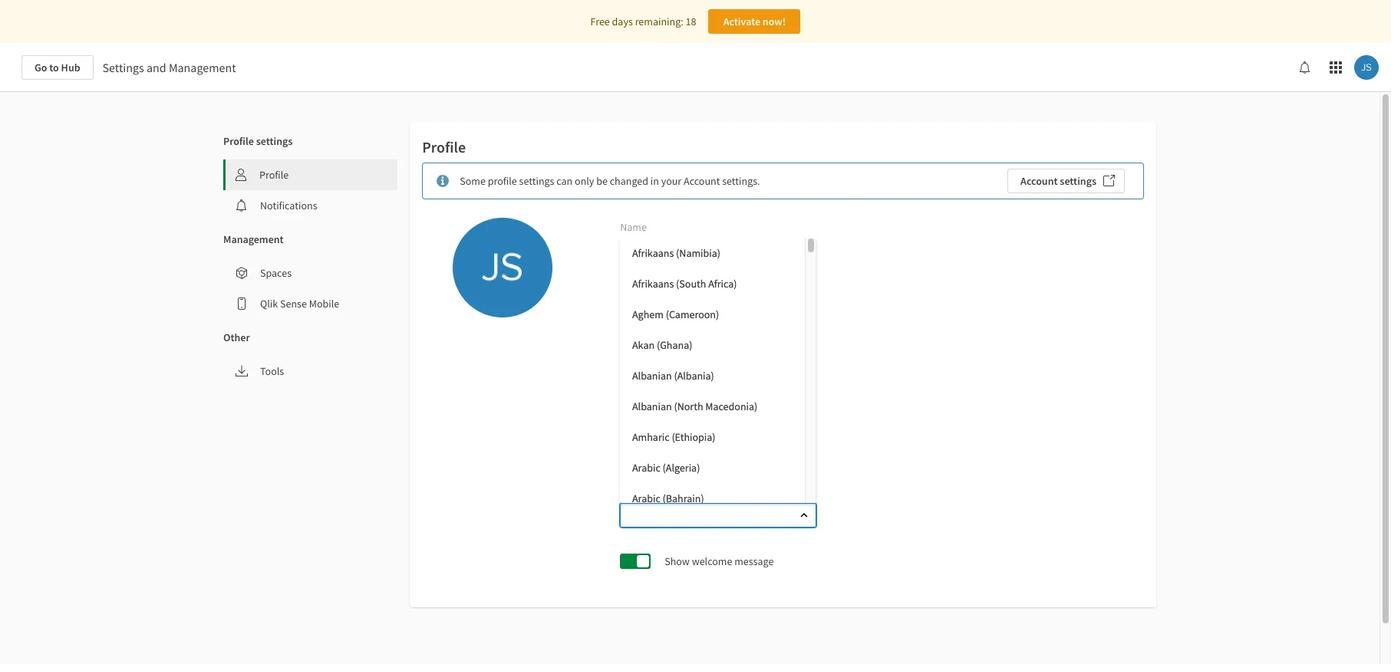 Task type: describe. For each thing, give the bounding box(es) containing it.
simonjacob477@gmail.com
[[620, 299, 762, 315]]

go to hub link
[[21, 55, 93, 80]]

settings and management
[[102, 60, 236, 75]]

settings for regional settings for creating apps
[[661, 478, 697, 492]]

name
[[620, 220, 647, 234]]

name jacob simon
[[620, 220, 687, 256]]

regional
[[620, 478, 659, 492]]

akan (ghana)
[[632, 338, 693, 352]]

profile settings
[[223, 134, 293, 148]]

0 vertical spatial management
[[169, 60, 236, 75]]

preferred
[[620, 337, 662, 351]]

1 horizontal spatial jacob simon image
[[1354, 55, 1379, 80]]

activate now!
[[723, 15, 786, 28]]

your
[[661, 174, 682, 188]]

open image for preferred language
[[800, 370, 809, 379]]

other
[[223, 331, 250, 345]]

0 horizontal spatial profile
[[223, 134, 254, 148]]

2 account from the left
[[1021, 174, 1058, 188]]

go to hub
[[35, 61, 80, 74]]

(south
[[676, 277, 706, 291]]

email simonjacob477@gmail.com
[[620, 279, 762, 315]]

remaining:
[[635, 15, 684, 28]]

settings for profile settings
[[256, 134, 293, 148]]

18
[[686, 15, 696, 28]]

albanian for albanian (north macedonia)
[[632, 399, 672, 413]]

arabic (bahrain)
[[632, 492, 704, 505]]

(algeria)
[[663, 461, 700, 475]]

go
[[35, 61, 47, 74]]

sense
[[280, 297, 307, 311]]

aghem (cameroon)
[[632, 307, 719, 321]]

email
[[620, 279, 646, 292]]

language
[[664, 337, 706, 351]]

be
[[596, 174, 608, 188]]

macedonia)
[[705, 399, 758, 413]]

profile inside profile link
[[259, 168, 289, 182]]

albanian (albania)
[[632, 369, 714, 383]]

akan
[[632, 338, 655, 352]]

zone
[[645, 408, 666, 421]]

qlik
[[260, 297, 278, 311]]

tools link
[[223, 356, 398, 387]]

apps
[[752, 478, 774, 492]]

amharic (ethiopia)
[[632, 430, 716, 444]]

settings for account settings
[[1060, 174, 1097, 188]]

notifications link
[[223, 190, 398, 221]]

free days remaining: 18
[[591, 15, 696, 28]]

account settings
[[1021, 174, 1097, 188]]

(albania)
[[674, 369, 714, 383]]

creating
[[714, 478, 750, 492]]

qlik sense mobile
[[260, 297, 339, 311]]

albanian for albanian (albania)
[[632, 369, 672, 383]]

time
[[620, 408, 643, 421]]

arabic for arabic (bahrain)
[[632, 492, 661, 505]]

1 vertical spatial jacob simon image
[[453, 218, 553, 318]]

some
[[460, 174, 486, 188]]

afrikaans (south africa)
[[632, 277, 737, 291]]

1 account from the left
[[684, 174, 720, 188]]

now!
[[763, 15, 786, 28]]

activate now! link
[[709, 9, 801, 34]]

qlik sense mobile link
[[223, 289, 398, 319]]

and
[[147, 60, 166, 75]]



Task type: locate. For each thing, give the bounding box(es) containing it.
1 vertical spatial afrikaans
[[632, 277, 674, 291]]

1 vertical spatial management
[[223, 233, 284, 246]]

arabic (algeria)
[[632, 461, 700, 475]]

albanian (north macedonia)
[[632, 399, 758, 413]]

settings.
[[722, 174, 760, 188]]

profile
[[488, 174, 517, 188]]

simon
[[653, 241, 687, 256]]

for
[[699, 478, 711, 492]]

arabic down arabic (algeria)
[[632, 492, 661, 505]]

notifications
[[260, 199, 317, 213]]

some profile settings can only be changed in your account settings.
[[460, 174, 760, 188]]

to
[[49, 61, 59, 74]]

afrikaans up aghem
[[632, 277, 674, 291]]

welcome
[[692, 555, 732, 569]]

aghem
[[632, 307, 664, 321]]

tools
[[260, 364, 284, 378]]

alert containing some profile settings can only be changed in your account settings.
[[422, 163, 1144, 200]]

list box
[[620, 238, 816, 514]]

open image for time zone
[[800, 441, 809, 450]]

2 albanian from the top
[[632, 399, 672, 413]]

2 arabic from the top
[[632, 492, 661, 505]]

2 horizontal spatial profile
[[422, 137, 466, 157]]

(namibia)
[[676, 246, 721, 260]]

afrikaans for afrikaans (namibia)
[[632, 246, 674, 260]]

time zone
[[620, 408, 666, 421]]

alert
[[422, 163, 1144, 200]]

arabic
[[632, 461, 661, 475], [632, 492, 661, 505]]

(bahrain)
[[663, 492, 704, 505]]

regional settings for creating apps
[[620, 478, 774, 492]]

jacob
[[620, 241, 651, 256]]

spaces link
[[223, 258, 398, 289]]

0 horizontal spatial jacob simon image
[[453, 218, 553, 318]]

management up spaces
[[223, 233, 284, 246]]

0 vertical spatial albanian
[[632, 369, 672, 383]]

profile link
[[226, 160, 398, 190]]

free
[[591, 15, 610, 28]]

changed
[[610, 174, 648, 188]]

close image
[[800, 511, 809, 521]]

afrikaans down name
[[632, 246, 674, 260]]

show welcome message
[[665, 555, 774, 569]]

preferred language
[[620, 337, 706, 351]]

can
[[557, 174, 573, 188]]

afrikaans for afrikaans (south africa)
[[632, 277, 674, 291]]

2 afrikaans from the top
[[632, 277, 674, 291]]

profile
[[223, 134, 254, 148], [422, 137, 466, 157], [259, 168, 289, 182]]

account
[[684, 174, 720, 188], [1021, 174, 1058, 188]]

open image
[[800, 370, 809, 379], [800, 441, 809, 450]]

jacob simon image
[[1354, 55, 1379, 80], [453, 218, 553, 318]]

management right and
[[169, 60, 236, 75]]

afrikaans
[[632, 246, 674, 260], [632, 277, 674, 291]]

0 vertical spatial open image
[[800, 370, 809, 379]]

2 open image from the top
[[800, 441, 809, 450]]

albanian
[[632, 369, 672, 383], [632, 399, 672, 413]]

albanian up amharic
[[632, 399, 672, 413]]

0 vertical spatial arabic
[[632, 461, 661, 475]]

message
[[735, 555, 774, 569]]

0 horizontal spatial account
[[684, 174, 720, 188]]

management
[[169, 60, 236, 75], [223, 233, 284, 246]]

1 horizontal spatial profile
[[259, 168, 289, 182]]

(north
[[674, 399, 703, 413]]

1 vertical spatial open image
[[800, 441, 809, 450]]

days
[[612, 15, 633, 28]]

arabic up regional
[[632, 461, 661, 475]]

1 albanian from the top
[[632, 369, 672, 383]]

in
[[651, 174, 659, 188]]

1 horizontal spatial account
[[1021, 174, 1058, 188]]

0 vertical spatial afrikaans
[[632, 246, 674, 260]]

africa)
[[708, 277, 737, 291]]

1 afrikaans from the top
[[632, 246, 674, 260]]

(ethiopia)
[[672, 430, 716, 444]]

None text field
[[622, 504, 787, 528]]

settings
[[102, 60, 144, 75]]

1 vertical spatial arabic
[[632, 492, 661, 505]]

(ghana)
[[657, 338, 693, 352]]

0 vertical spatial jacob simon image
[[1354, 55, 1379, 80]]

(cameroon)
[[666, 307, 719, 321]]

spaces
[[260, 266, 292, 280]]

amharic
[[632, 430, 670, 444]]

arabic for arabic (algeria)
[[632, 461, 661, 475]]

settings
[[256, 134, 293, 148], [519, 174, 554, 188], [1060, 174, 1097, 188], [661, 478, 697, 492]]

activate
[[723, 15, 761, 28]]

only
[[575, 174, 594, 188]]

show
[[665, 555, 690, 569]]

hub
[[61, 61, 80, 74]]

afrikaans (namibia)
[[632, 246, 721, 260]]

albanian down akan
[[632, 369, 672, 383]]

1 arabic from the top
[[632, 461, 661, 475]]

mobile
[[309, 297, 339, 311]]

account settings link
[[1008, 169, 1125, 193]]

1 vertical spatial albanian
[[632, 399, 672, 413]]

list box containing afrikaans (namibia)
[[620, 238, 816, 514]]

1 open image from the top
[[800, 370, 809, 379]]



Task type: vqa. For each thing, say whether or not it's contained in the screenshot.
Account settings
yes



